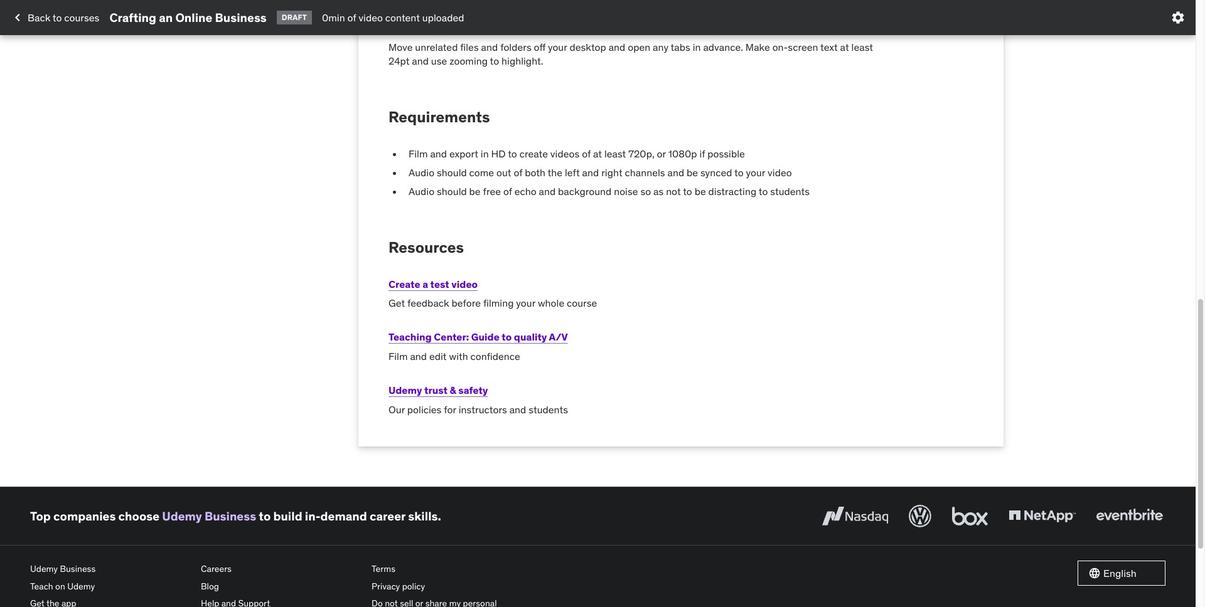 Task type: describe. For each thing, give the bounding box(es) containing it.
get
[[389, 297, 405, 309]]

and right the left
[[582, 166, 599, 179]]

before
[[452, 297, 481, 309]]

and up not
[[668, 166, 684, 179]]

content
[[385, 11, 420, 24]]

in-
[[305, 509, 321, 524]]

requirements
[[389, 107, 490, 127]]

resources
[[389, 238, 464, 257]]

create a test video
[[389, 278, 478, 290]]

udemy business teach on udemy
[[30, 564, 96, 592]]

privacy policy link
[[372, 579, 532, 596]]

trust
[[424, 384, 448, 397]]

so
[[641, 185, 651, 198]]

1 vertical spatial your
[[746, 166, 765, 179]]

the
[[548, 166, 563, 179]]

udemy trust & safety link
[[389, 384, 488, 397]]

and down clean
[[481, 41, 498, 53]]

background
[[558, 185, 612, 198]]

top companies choose udemy business to build in-demand career skills.
[[30, 509, 441, 524]]

box image
[[949, 503, 991, 530]]

film and edit with confidence
[[389, 350, 520, 363]]

back
[[28, 11, 50, 24]]

draft
[[282, 12, 307, 22]]

distracting
[[709, 185, 757, 198]]

udemy trust & safety
[[389, 384, 488, 397]]

audio for audio should come out of both the left and right channels and be synced to your video
[[409, 166, 435, 179]]

terms
[[372, 564, 396, 575]]

top
[[30, 509, 51, 524]]

up.
[[497, 22, 512, 35]]

unrelated
[[415, 41, 458, 53]]

2 vertical spatial video
[[452, 278, 478, 290]]

back to courses link
[[10, 7, 99, 28]]

to right the guide
[[502, 331, 512, 344]]

screencasts,
[[406, 22, 467, 35]]

policies
[[407, 403, 442, 416]]

business inside udemy business teach on udemy
[[60, 564, 96, 575]]

2 vertical spatial your
[[516, 297, 536, 309]]

open
[[628, 41, 651, 53]]

use
[[431, 55, 447, 67]]

1 vertical spatial business
[[205, 509, 256, 524]]

volkswagen image
[[907, 503, 934, 530]]

1080p
[[668, 147, 697, 160]]

our policies for instructors and students
[[389, 403, 568, 416]]

demand
[[321, 509, 367, 524]]

export
[[449, 147, 478, 160]]

and down the
[[539, 185, 556, 198]]

be down 1080p
[[687, 166, 698, 179]]

for
[[389, 22, 404, 35]]

and left export
[[430, 147, 447, 160]]

noise
[[614, 185, 638, 198]]

privacy
[[372, 581, 400, 592]]

720p,
[[629, 147, 655, 160]]

udemy up our
[[389, 384, 422, 397]]

make
[[746, 41, 770, 53]]

out
[[497, 166, 511, 179]]

eventbrite image
[[1094, 503, 1166, 530]]

synced
[[701, 166, 732, 179]]

to up distracting
[[735, 166, 744, 179]]

quality
[[514, 331, 547, 344]]

0min
[[322, 11, 345, 24]]

terms privacy policy
[[372, 564, 425, 592]]

at inside for screencasts, clean up. move unrelated files and folders off your desktop and open any tabs in advance. make on-screen text at least 24pt and use zooming to highlight.
[[840, 41, 849, 53]]

blog link
[[201, 579, 362, 596]]

free
[[483, 185, 501, 198]]

create a test video link
[[389, 278, 478, 290]]

and right instructors in the bottom left of the page
[[510, 403, 526, 416]]

english
[[1104, 567, 1137, 580]]

small image
[[1089, 568, 1101, 580]]

companies
[[53, 509, 116, 524]]

files
[[460, 41, 479, 53]]

tabs
[[671, 41, 691, 53]]

terms link
[[372, 561, 532, 579]]

to left build
[[259, 509, 271, 524]]

our
[[389, 403, 405, 416]]

and left open
[[609, 41, 626, 53]]

videos
[[550, 147, 580, 160]]

to right hd
[[508, 147, 517, 160]]

on-
[[773, 41, 788, 53]]

blog
[[201, 581, 219, 592]]

an
[[159, 10, 173, 25]]

your inside for screencasts, clean up. move unrelated files and folders off your desktop and open any tabs in advance. make on-screen text at least 24pt and use zooming to highlight.
[[548, 41, 567, 53]]

2 horizontal spatial video
[[768, 166, 792, 179]]

of right 'free'
[[503, 185, 512, 198]]

to right back on the left top of page
[[53, 11, 62, 24]]

possible
[[708, 147, 745, 160]]

if
[[700, 147, 705, 160]]

screen
[[788, 41, 818, 53]]

english button
[[1078, 561, 1166, 586]]

career
[[370, 509, 406, 524]]

as
[[654, 185, 664, 198]]

udemy right on
[[67, 581, 95, 592]]

udemy up the teach
[[30, 564, 58, 575]]

skills.
[[408, 509, 441, 524]]

echo
[[515, 185, 537, 198]]

medium image
[[10, 10, 25, 25]]

0min of video content uploaded
[[322, 11, 464, 24]]

0 horizontal spatial in
[[481, 147, 489, 160]]

whole
[[538, 297, 565, 309]]

film and export in hd to create videos of at least 720p, or 1080p if possible
[[409, 147, 745, 160]]



Task type: locate. For each thing, give the bounding box(es) containing it.
create
[[389, 278, 420, 290]]

your up distracting
[[746, 166, 765, 179]]

business up the careers
[[205, 509, 256, 524]]

should for be
[[437, 185, 467, 198]]

for
[[444, 403, 456, 416]]

to inside for screencasts, clean up. move unrelated files and folders off your desktop and open any tabs in advance. make on-screen text at least 24pt and use zooming to highlight.
[[490, 55, 499, 67]]

udemy business link up the careers
[[162, 509, 256, 524]]

at
[[840, 41, 849, 53], [593, 147, 602, 160]]

1 horizontal spatial at
[[840, 41, 849, 53]]

at right text
[[840, 41, 849, 53]]

or
[[657, 147, 666, 160]]

careers
[[201, 564, 232, 575]]

udemy
[[389, 384, 422, 397], [162, 509, 202, 524], [30, 564, 58, 575], [67, 581, 95, 592]]

uploaded
[[422, 11, 464, 24]]

courses
[[64, 11, 99, 24]]

at up audio should come out of both the left and right channels and be synced to your video on the top of page
[[593, 147, 602, 160]]

choose
[[118, 509, 160, 524]]

audio up resources
[[409, 185, 435, 198]]

0 vertical spatial students
[[770, 185, 810, 198]]

0 vertical spatial video
[[359, 11, 383, 24]]

0 vertical spatial should
[[437, 166, 467, 179]]

filming
[[483, 297, 514, 309]]

in inside for screencasts, clean up. move unrelated files and folders off your desktop and open any tabs in advance. make on-screen text at least 24pt and use zooming to highlight.
[[693, 41, 701, 53]]

1 horizontal spatial video
[[452, 278, 478, 290]]

0 vertical spatial in
[[693, 41, 701, 53]]

1 vertical spatial video
[[768, 166, 792, 179]]

business right the online
[[215, 10, 267, 25]]

0 vertical spatial least
[[852, 41, 873, 53]]

1 horizontal spatial students
[[770, 185, 810, 198]]

your
[[548, 41, 567, 53], [746, 166, 765, 179], [516, 297, 536, 309]]

of right videos
[[582, 147, 591, 160]]

channels
[[625, 166, 665, 179]]

folders
[[500, 41, 532, 53]]

your right off
[[548, 41, 567, 53]]

advance.
[[703, 41, 743, 53]]

film
[[409, 147, 428, 160], [389, 350, 408, 363]]

0 vertical spatial business
[[215, 10, 267, 25]]

least inside for screencasts, clean up. move unrelated files and folders off your desktop and open any tabs in advance. make on-screen text at least 24pt and use zooming to highlight.
[[852, 41, 873, 53]]

business up on
[[60, 564, 96, 575]]

your left the whole
[[516, 297, 536, 309]]

students
[[770, 185, 810, 198], [529, 403, 568, 416]]

come
[[469, 166, 494, 179]]

audio should come out of both the left and right channels and be synced to your video
[[409, 166, 792, 179]]

crafting an online business
[[109, 10, 267, 25]]

of
[[348, 11, 356, 24], [582, 147, 591, 160], [514, 166, 523, 179], [503, 185, 512, 198]]

udemy business link up on
[[30, 561, 191, 579]]

audio for audio should be free of echo and background noise so as not to be distracting to students
[[409, 185, 435, 198]]

a
[[423, 278, 428, 290]]

hd
[[491, 147, 506, 160]]

1 vertical spatial in
[[481, 147, 489, 160]]

text
[[821, 41, 838, 53]]

and left "edit"
[[410, 350, 427, 363]]

move
[[389, 41, 413, 53]]

2 horizontal spatial your
[[746, 166, 765, 179]]

and
[[481, 41, 498, 53], [609, 41, 626, 53], [412, 55, 429, 67], [430, 147, 447, 160], [582, 166, 599, 179], [668, 166, 684, 179], [539, 185, 556, 198], [410, 350, 427, 363], [510, 403, 526, 416]]

should for come
[[437, 166, 467, 179]]

1 audio from the top
[[409, 166, 435, 179]]

clean
[[469, 22, 495, 35]]

0 horizontal spatial film
[[389, 350, 408, 363]]

0 horizontal spatial least
[[605, 147, 626, 160]]

in left hd
[[481, 147, 489, 160]]

instructors
[[459, 403, 507, 416]]

both
[[525, 166, 546, 179]]

1 vertical spatial at
[[593, 147, 602, 160]]

2 audio from the top
[[409, 185, 435, 198]]

to right distracting
[[759, 185, 768, 198]]

create
[[520, 147, 548, 160]]

get feedback before filming your whole course
[[389, 297, 597, 309]]

least right text
[[852, 41, 873, 53]]

0 vertical spatial udemy business link
[[162, 509, 256, 524]]

any
[[653, 41, 669, 53]]

0 vertical spatial audio
[[409, 166, 435, 179]]

highlight.
[[502, 55, 543, 67]]

1 vertical spatial should
[[437, 185, 467, 198]]

0 horizontal spatial at
[[593, 147, 602, 160]]

in right tabs
[[693, 41, 701, 53]]

audio down requirements
[[409, 166, 435, 179]]

1 horizontal spatial film
[[409, 147, 428, 160]]

1 vertical spatial least
[[605, 147, 626, 160]]

be down synced
[[695, 185, 706, 198]]

right
[[602, 166, 623, 179]]

netapp image
[[1006, 503, 1079, 530]]

1 vertical spatial udemy business link
[[30, 561, 191, 579]]

udemy business link
[[162, 509, 256, 524], [30, 561, 191, 579]]

of right out
[[514, 166, 523, 179]]

nasdaq image
[[819, 503, 892, 530]]

film down requirements
[[409, 147, 428, 160]]

desktop
[[570, 41, 606, 53]]

0 horizontal spatial students
[[529, 403, 568, 416]]

to right not
[[683, 185, 692, 198]]

course settings image
[[1171, 10, 1186, 25]]

udemy right the choose
[[162, 509, 202, 524]]

left
[[565, 166, 580, 179]]

2 vertical spatial business
[[60, 564, 96, 575]]

should
[[437, 166, 467, 179], [437, 185, 467, 198]]

not
[[666, 185, 681, 198]]

business
[[215, 10, 267, 25], [205, 509, 256, 524], [60, 564, 96, 575]]

1 vertical spatial students
[[529, 403, 568, 416]]

1 should from the top
[[437, 166, 467, 179]]

be left 'free'
[[469, 185, 481, 198]]

&
[[450, 384, 456, 397]]

feedback
[[407, 297, 449, 309]]

0 horizontal spatial your
[[516, 297, 536, 309]]

film for film and export in hd to create videos of at least 720p, or 1080p if possible
[[409, 147, 428, 160]]

a/v
[[549, 331, 568, 344]]

in
[[693, 41, 701, 53], [481, 147, 489, 160]]

zooming
[[450, 55, 488, 67]]

teach
[[30, 581, 53, 592]]

1 horizontal spatial in
[[693, 41, 701, 53]]

careers blog
[[201, 564, 232, 592]]

be
[[687, 166, 698, 179], [469, 185, 481, 198], [695, 185, 706, 198]]

0 vertical spatial at
[[840, 41, 849, 53]]

1 vertical spatial audio
[[409, 185, 435, 198]]

safety
[[459, 384, 488, 397]]

least up 'right'
[[605, 147, 626, 160]]

audio
[[409, 166, 435, 179], [409, 185, 435, 198]]

and left use
[[412, 55, 429, 67]]

1 vertical spatial film
[[389, 350, 408, 363]]

1 horizontal spatial your
[[548, 41, 567, 53]]

film down teaching
[[389, 350, 408, 363]]

online
[[175, 10, 212, 25]]

careers link
[[201, 561, 362, 579]]

teaching center: guide to quality a/v
[[389, 331, 568, 344]]

0 vertical spatial your
[[548, 41, 567, 53]]

film for film and edit with confidence
[[389, 350, 408, 363]]

course
[[567, 297, 597, 309]]

2 should from the top
[[437, 185, 467, 198]]

to right zooming
[[490, 55, 499, 67]]

guide
[[471, 331, 500, 344]]

with
[[449, 350, 468, 363]]

confidence
[[471, 350, 520, 363]]

build
[[273, 509, 302, 524]]

teaching center: guide to quality a/v link
[[389, 331, 568, 344]]

0 vertical spatial film
[[409, 147, 428, 160]]

of right 0min
[[348, 11, 356, 24]]

0 horizontal spatial video
[[359, 11, 383, 24]]

24pt
[[389, 55, 410, 67]]

1 horizontal spatial least
[[852, 41, 873, 53]]



Task type: vqa. For each thing, say whether or not it's contained in the screenshot.
Back
yes



